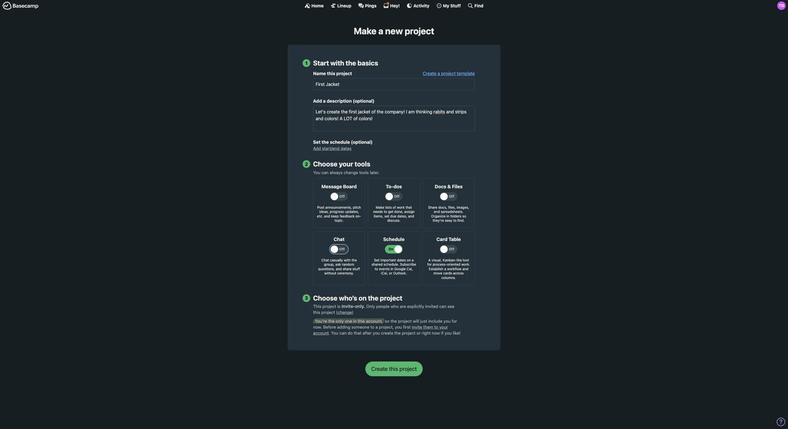Task type: locate. For each thing, give the bounding box(es) containing it.
to down folders
[[453, 219, 456, 223]]

only
[[336, 319, 344, 324]]

1 vertical spatial in
[[391, 267, 393, 271]]

1 vertical spatial for
[[452, 319, 457, 324]]

1 vertical spatial set
[[374, 258, 379, 262]]

0 horizontal spatial your
[[339, 160, 353, 168]]

basics
[[357, 59, 378, 67]]

and up the 'organize' at right
[[434, 210, 440, 214]]

chat casually with the group, ask random questions, and share stuff without ceremony.
[[318, 258, 360, 276]]

with up the name this project
[[330, 59, 344, 67]]

with inside chat casually with the group, ask random questions, and share stuff without ceremony.
[[344, 258, 351, 262]]

assign
[[404, 210, 415, 214]]

0 vertical spatial choose
[[313, 160, 337, 168]]

or down the invite
[[417, 331, 421, 336]]

to inside invite them to your account
[[434, 325, 438, 330]]

people
[[376, 304, 389, 309]]

that up assign
[[406, 205, 412, 210]]

message
[[321, 184, 342, 190]]

find.
[[457, 219, 465, 223]]

1 vertical spatial tools
[[359, 170, 369, 175]]

keep
[[331, 214, 339, 218]]

project down activity link
[[405, 26, 434, 36]]

0 vertical spatial add
[[313, 99, 322, 104]]

account,
[[366, 319, 383, 324]]

(optional) for add a description (optional)
[[353, 99, 374, 104]]

share
[[343, 267, 352, 271]]

so up project,
[[385, 319, 389, 324]]

None submit
[[365, 362, 423, 377]]

0 horizontal spatial or
[[389, 272, 392, 276]]

(optional) for set the schedule (optional) add start/end dates
[[351, 140, 373, 145]]

can left always
[[321, 170, 328, 175]]

one
[[345, 319, 352, 324]]

get
[[388, 210, 393, 214]]

you right the "include"
[[444, 319, 451, 324]]

ideas,
[[319, 210, 329, 214]]

on inside set important dates on a shared schedule. subscribe to events in google cal, ical, or outlook.
[[407, 258, 411, 262]]

to up set
[[384, 210, 387, 214]]

you're the only one in this account,
[[315, 319, 383, 324]]

you right if on the bottom right of the page
[[445, 331, 452, 336]]

do
[[348, 331, 353, 336]]

2 horizontal spatial can
[[439, 304, 446, 309]]

change
[[344, 170, 358, 175], [338, 310, 352, 315]]

stuff
[[352, 267, 360, 271]]

organize
[[431, 214, 446, 218]]

so
[[462, 214, 466, 218], [385, 319, 389, 324]]

stuff
[[450, 3, 461, 8]]

for inside so the project will just include you for now. before adding someone to a project, you first
[[452, 319, 457, 324]]

to up "now"
[[434, 325, 438, 330]]

add left "start/end"
[[313, 146, 321, 151]]

set
[[313, 140, 321, 145], [374, 258, 379, 262]]

dates inside set important dates on a shared schedule. subscribe to events in google cal, ical, or outlook.
[[397, 258, 406, 262]]

(optional)
[[353, 99, 374, 104], [351, 140, 373, 145]]

choose up this on the bottom left
[[313, 294, 337, 302]]

project left "is"
[[322, 304, 336, 309]]

you right .
[[331, 331, 338, 336]]

share docs, files, images, and spreadsheets. organize in folders so they're easy to find.
[[428, 205, 469, 223]]

and
[[434, 210, 440, 214], [324, 214, 330, 218], [408, 214, 414, 218], [336, 267, 342, 271], [462, 267, 468, 271]]

make
[[354, 26, 376, 36], [376, 205, 384, 210]]

1 horizontal spatial on
[[407, 258, 411, 262]]

that for work
[[406, 205, 412, 210]]

announcements,
[[325, 205, 352, 210]]

1 horizontal spatial for
[[452, 319, 457, 324]]

this right "name"
[[327, 71, 335, 76]]

and inside post announcements, pitch ideas, progress updates, etc. and keep feedback on- topic.
[[324, 214, 330, 218]]

name
[[313, 71, 326, 76]]

activity
[[413, 3, 429, 8]]

1 vertical spatial with
[[344, 258, 351, 262]]

is
[[337, 304, 340, 309]]

make for make a new project
[[354, 26, 376, 36]]

you left always
[[313, 170, 320, 175]]

2 choose from the top
[[313, 294, 337, 302]]

0 horizontal spatial can
[[321, 170, 328, 175]]

0 horizontal spatial dates
[[341, 146, 352, 151]]

2 horizontal spatial this
[[358, 319, 365, 324]]

include
[[428, 319, 442, 324]]

make inside make lists of work that needs to get done, assign items, set due dates, and discuss.
[[376, 205, 384, 210]]

create a project template
[[423, 71, 475, 76]]

(optional) right description
[[353, 99, 374, 104]]

and down work.
[[462, 267, 468, 271]]

your up you can always change tools later.
[[339, 160, 353, 168]]

project
[[405, 26, 434, 36], [336, 71, 352, 76], [441, 71, 456, 76], [380, 294, 402, 302], [322, 304, 336, 309], [321, 310, 335, 315], [398, 319, 412, 324], [402, 331, 415, 336]]

1 vertical spatial or
[[417, 331, 421, 336]]

1 vertical spatial (optional)
[[351, 140, 373, 145]]

your
[[339, 160, 353, 168], [439, 325, 448, 330]]

0 vertical spatial can
[[321, 170, 328, 175]]

so up find.
[[462, 214, 466, 218]]

home
[[311, 3, 324, 8]]

the up only
[[368, 294, 378, 302]]

2 add from the top
[[313, 146, 321, 151]]

ask
[[335, 263, 341, 267]]

0 vertical spatial or
[[389, 272, 392, 276]]

your up if on the bottom right of the page
[[439, 325, 448, 330]]

0 horizontal spatial for
[[427, 263, 432, 267]]

0 vertical spatial on
[[407, 258, 411, 262]]

0 vertical spatial set
[[313, 140, 321, 145]]

change down choose your tools
[[344, 170, 358, 175]]

1 horizontal spatial or
[[417, 331, 421, 336]]

template
[[457, 71, 475, 76]]

Name this project text field
[[313, 78, 475, 90]]

0 horizontal spatial on
[[359, 294, 367, 302]]

can left see
[[439, 304, 446, 309]]

always
[[330, 170, 343, 175]]

project down the first
[[402, 331, 415, 336]]

project up the first
[[398, 319, 412, 324]]

this down this on the bottom left
[[313, 310, 320, 315]]

of
[[393, 205, 396, 210]]

in up easy
[[446, 214, 449, 218]]

set inside set the schedule (optional) add start/end dates
[[313, 140, 321, 145]]

just
[[420, 319, 427, 324]]

1 horizontal spatial you
[[331, 331, 338, 336]]

easy
[[445, 219, 452, 223]]

choose
[[313, 160, 337, 168], [313, 294, 337, 302]]

0 vertical spatial chat
[[334, 237, 345, 242]]

project left (
[[321, 310, 335, 315]]

make up needs
[[376, 205, 384, 210]]

with up 'random' at the left of the page
[[344, 258, 351, 262]]

or right ical,
[[389, 272, 392, 276]]

add left description
[[313, 99, 322, 104]]

to down account,
[[370, 325, 374, 330]]

visual,
[[432, 258, 442, 262]]

account
[[313, 331, 329, 336]]

0 vertical spatial change
[[344, 170, 358, 175]]

0 vertical spatial for
[[427, 263, 432, 267]]

in right one
[[353, 319, 357, 324]]

make lists of work that needs to get done, assign items, set due dates, and discuss.
[[373, 205, 415, 223]]

0 horizontal spatial chat
[[321, 258, 329, 262]]

0 vertical spatial this
[[327, 71, 335, 76]]

folders
[[450, 214, 461, 218]]

are
[[400, 304, 406, 309]]

1 vertical spatial can
[[439, 304, 446, 309]]

invite them to your account
[[313, 325, 448, 336]]

on up only.
[[359, 294, 367, 302]]

and inside a visual, kanban-like tool for process-oriented work. establish a workflow and move cards across columns.
[[462, 267, 468, 271]]

0 vertical spatial your
[[339, 160, 353, 168]]

to inside so the project will just include you for now. before adding someone to a project, you first
[[370, 325, 374, 330]]

for down 'a'
[[427, 263, 432, 267]]

set for the
[[313, 140, 321, 145]]

for up like!
[[452, 319, 457, 324]]

can down 'adding'
[[339, 331, 347, 336]]

change down invite-
[[338, 310, 352, 315]]

etc.
[[317, 214, 323, 218]]

1 horizontal spatial so
[[462, 214, 466, 218]]

in down schedule. in the bottom of the page
[[391, 267, 393, 271]]

across
[[453, 272, 464, 276]]

board
[[343, 184, 357, 190]]

tools left the 'later.'
[[359, 170, 369, 175]]

project down start with the basics
[[336, 71, 352, 76]]

1 vertical spatial this
[[313, 310, 320, 315]]

post
[[317, 205, 324, 210]]

topic.
[[335, 219, 344, 223]]

2 vertical spatial can
[[339, 331, 347, 336]]

1 vertical spatial choose
[[313, 294, 337, 302]]

casually
[[330, 258, 343, 262]]

make down 'pings' popup button
[[354, 26, 376, 36]]

chat for chat
[[334, 237, 345, 242]]

invite-
[[342, 304, 355, 309]]

2 vertical spatial this
[[358, 319, 365, 324]]

for inside a visual, kanban-like tool for process-oriented work. establish a workflow and move cards across columns.
[[427, 263, 432, 267]]

0 horizontal spatial so
[[385, 319, 389, 324]]

schedule
[[383, 237, 405, 242]]

a left description
[[323, 99, 326, 104]]

1 vertical spatial make
[[376, 205, 384, 210]]

group,
[[324, 263, 334, 267]]

later.
[[370, 170, 379, 175]]

0 vertical spatial (optional)
[[353, 99, 374, 104]]

(optional) inside set the schedule (optional) add start/end dates
[[351, 140, 373, 145]]

0 vertical spatial with
[[330, 59, 344, 67]]

the up project,
[[391, 319, 397, 324]]

name this project
[[313, 71, 352, 76]]

or
[[389, 272, 392, 276], [417, 331, 421, 336]]

without
[[324, 272, 336, 276]]

1 vertical spatial on
[[359, 294, 367, 302]]

someone
[[351, 325, 369, 330]]

set inside set important dates on a shared schedule. subscribe to events in google cal, ical, or outlook.
[[374, 258, 379, 262]]

2 vertical spatial in
[[353, 319, 357, 324]]

1 vertical spatial add
[[313, 146, 321, 151]]

1 vertical spatial so
[[385, 319, 389, 324]]

chat up group,
[[321, 258, 329, 262]]

that down the someone
[[354, 331, 361, 336]]

this up the someone
[[358, 319, 365, 324]]

1 horizontal spatial in
[[391, 267, 393, 271]]

to down shared
[[375, 267, 378, 271]]

1 vertical spatial that
[[354, 331, 361, 336]]

a down account,
[[376, 325, 378, 330]]

1 choose from the top
[[313, 160, 337, 168]]

0 horizontal spatial that
[[354, 331, 361, 336]]

set up add start/end dates 'link'
[[313, 140, 321, 145]]

0 vertical spatial that
[[406, 205, 412, 210]]

a up subscribe
[[412, 258, 414, 262]]

add inside set the schedule (optional) add start/end dates
[[313, 146, 321, 151]]

and down assign
[[408, 214, 414, 218]]

after
[[363, 331, 372, 336]]

chat down topic.
[[334, 237, 345, 242]]

2
[[305, 161, 308, 167]]

1 add from the top
[[313, 99, 322, 104]]

choose up always
[[313, 160, 337, 168]]

0 horizontal spatial this
[[313, 310, 320, 315]]

the left the basics
[[346, 59, 356, 67]]

oriented
[[447, 263, 460, 267]]

set up shared
[[374, 258, 379, 262]]

a
[[378, 26, 383, 36], [438, 71, 440, 76], [323, 99, 326, 104], [412, 258, 414, 262], [444, 267, 446, 271], [376, 325, 378, 330]]

choose for choose your tools
[[313, 160, 337, 168]]

1 vertical spatial dates
[[397, 258, 406, 262]]

chat inside chat casually with the group, ask random questions, and share stuff without ceremony.
[[321, 258, 329, 262]]

and inside share docs, files, images, and spreadsheets. organize in folders so they're easy to find.
[[434, 210, 440, 214]]

2 horizontal spatial in
[[446, 214, 449, 218]]

main element
[[0, 0, 788, 11]]

0 horizontal spatial set
[[313, 140, 321, 145]]

the inside so the project will just include you for now. before adding someone to a project, you first
[[391, 319, 397, 324]]

a up cards
[[444, 267, 446, 271]]

and down ideas,
[[324, 214, 330, 218]]

0 vertical spatial make
[[354, 26, 376, 36]]

process-
[[433, 263, 447, 267]]

progress
[[330, 210, 344, 214]]

tools
[[355, 160, 370, 168], [359, 170, 369, 175]]

can
[[321, 170, 328, 175], [439, 304, 446, 309], [339, 331, 347, 336]]

see
[[447, 304, 454, 309]]

the up "start/end"
[[322, 140, 329, 145]]

dates down schedule
[[341, 146, 352, 151]]

1 horizontal spatial dates
[[397, 258, 406, 262]]

tools up the 'later.'
[[355, 160, 370, 168]]

project left template
[[441, 71, 456, 76]]

1 vertical spatial you
[[331, 331, 338, 336]]

1 vertical spatial chat
[[321, 258, 329, 262]]

a right create
[[438, 71, 440, 76]]

(optional) right schedule
[[351, 140, 373, 145]]

1 horizontal spatial set
[[374, 258, 379, 262]]

in
[[446, 214, 449, 218], [391, 267, 393, 271], [353, 319, 357, 324]]

0 vertical spatial dates
[[341, 146, 352, 151]]

and down ask
[[336, 267, 342, 271]]

1 horizontal spatial your
[[439, 325, 448, 330]]

done,
[[394, 210, 403, 214]]

1 vertical spatial your
[[439, 325, 448, 330]]

in inside set important dates on a shared schedule. subscribe to events in google cal, ical, or outlook.
[[391, 267, 393, 271]]

the up 'random' at the left of the page
[[352, 258, 357, 262]]

0 vertical spatial in
[[446, 214, 449, 218]]

0 vertical spatial so
[[462, 214, 466, 218]]

.
[[329, 331, 330, 336]]

dates up subscribe
[[397, 258, 406, 262]]

on up subscribe
[[407, 258, 411, 262]]

0 horizontal spatial you
[[313, 170, 320, 175]]

1 horizontal spatial chat
[[334, 237, 345, 242]]

that inside make lists of work that needs to get done, assign items, set due dates, and discuss.
[[406, 205, 412, 210]]

1 horizontal spatial that
[[406, 205, 412, 210]]



Task type: describe. For each thing, give the bounding box(es) containing it.
)
[[352, 310, 354, 315]]

to inside set important dates on a shared schedule. subscribe to events in google cal, ical, or outlook.
[[375, 267, 378, 271]]

files
[[452, 184, 463, 190]]

due
[[390, 214, 396, 218]]

change link
[[338, 310, 352, 315]]

project inside so the project will just include you for now. before adding someone to a project, you first
[[398, 319, 412, 324]]

1 horizontal spatial this
[[327, 71, 335, 76]]

chat for chat casually with the group, ask random questions, and share stuff without ceremony.
[[321, 258, 329, 262]]

message board
[[321, 184, 357, 190]]

who's
[[339, 294, 357, 302]]

project up who
[[380, 294, 402, 302]]

can inside only people who are explicitly invited can see this project (
[[439, 304, 446, 309]]

1 horizontal spatial can
[[339, 331, 347, 336]]

add start/end dates link
[[313, 146, 352, 151]]

0 vertical spatial tools
[[355, 160, 370, 168]]

start/end
[[322, 146, 340, 151]]

this project is invite-only.
[[313, 304, 365, 309]]

find
[[474, 3, 483, 8]]

this
[[313, 304, 321, 309]]

3
[[305, 296, 308, 301]]

and inside make lists of work that needs to get done, assign items, set due dates, and discuss.
[[408, 214, 414, 218]]

invite
[[412, 325, 422, 330]]

outlook.
[[393, 272, 407, 276]]

to-dos
[[386, 184, 402, 190]]

create
[[423, 71, 436, 76]]

a inside a visual, kanban-like tool for process-oriented work. establish a workflow and move cards across columns.
[[444, 267, 446, 271]]

Add a description (optional) text field
[[313, 106, 475, 131]]

so inside so the project will just include you for now. before adding someone to a project, you first
[[385, 319, 389, 324]]

activity link
[[407, 3, 429, 9]]

set the schedule (optional) add start/end dates
[[313, 140, 373, 151]]

make a new project
[[354, 26, 434, 36]]

so the project will just include you for now. before adding someone to a project, you first
[[313, 319, 457, 330]]

. you can do that after you create the project or right now if you like!
[[329, 331, 461, 336]]

adding
[[337, 325, 350, 330]]

your inside invite them to your account
[[439, 325, 448, 330]]

a inside set important dates on a shared schedule. subscribe to events in google cal, ical, or outlook.
[[412, 258, 414, 262]]

a visual, kanban-like tool for process-oriented work. establish a workflow and move cards across columns.
[[427, 258, 470, 280]]

the inside set the schedule (optional) add start/end dates
[[322, 140, 329, 145]]

my
[[443, 3, 449, 8]]

will
[[413, 319, 419, 324]]

dates inside set the schedule (optional) add start/end dates
[[341, 146, 352, 151]]

tyler black image
[[777, 1, 786, 10]]

my stuff
[[443, 3, 461, 8]]

now
[[432, 331, 440, 336]]

create
[[381, 331, 393, 336]]

kanban-
[[443, 258, 456, 262]]

right
[[422, 331, 431, 336]]

questions,
[[318, 267, 335, 271]]

move
[[434, 272, 442, 276]]

project,
[[379, 325, 394, 330]]

add a description (optional)
[[313, 99, 374, 104]]

my stuff button
[[436, 3, 461, 9]]

&
[[447, 184, 451, 190]]

invited
[[425, 304, 438, 309]]

you up . you can do that after you create the project or right now if you like!
[[395, 325, 402, 330]]

feedback
[[340, 214, 355, 218]]

or inside set important dates on a shared schedule. subscribe to events in google cal, ical, or outlook.
[[389, 272, 392, 276]]

set for important
[[374, 258, 379, 262]]

make for make lists of work that needs to get done, assign items, set due dates, and discuss.
[[376, 205, 384, 210]]

share
[[428, 205, 437, 210]]

establish
[[429, 267, 443, 271]]

spreadsheets.
[[441, 210, 463, 214]]

switch accounts image
[[2, 1, 39, 10]]

docs
[[435, 184, 446, 190]]

so inside share docs, files, images, and spreadsheets. organize in folders so they're easy to find.
[[462, 214, 466, 218]]

to inside make lists of work that needs to get done, assign items, set due dates, and discuss.
[[384, 210, 387, 214]]

the inside chat casually with the group, ask random questions, and share stuff without ceremony.
[[352, 258, 357, 262]]

google
[[394, 267, 406, 271]]

only people who are explicitly invited can see this project (
[[313, 304, 454, 315]]

docs & files
[[435, 184, 463, 190]]

home link
[[305, 3, 324, 9]]

before
[[323, 325, 336, 330]]

only.
[[355, 304, 365, 309]]

important
[[380, 258, 396, 262]]

work.
[[461, 263, 470, 267]]

needs
[[373, 210, 383, 214]]

set important dates on a shared schedule. subscribe to events in google cal, ical, or outlook.
[[372, 258, 416, 276]]

0 vertical spatial you
[[313, 170, 320, 175]]

hey! button
[[383, 2, 400, 9]]

a inside so the project will just include you for now. before adding someone to a project, you first
[[376, 325, 378, 330]]

this inside only people who are explicitly invited can see this project (
[[313, 310, 320, 315]]

1 vertical spatial change
[[338, 310, 352, 315]]

dos
[[393, 184, 402, 190]]

create a project template link
[[423, 71, 475, 76]]

that for do
[[354, 331, 361, 336]]

you can always change tools later.
[[313, 170, 379, 175]]

ceremony.
[[337, 272, 354, 276]]

to inside share docs, files, images, and spreadsheets. organize in folders so they're easy to find.
[[453, 219, 456, 223]]

project inside only people who are explicitly invited can see this project (
[[321, 310, 335, 315]]

like
[[456, 258, 462, 262]]

in inside share docs, files, images, and spreadsheets. organize in folders so they're easy to find.
[[446, 214, 449, 218]]

a left new
[[378, 26, 383, 36]]

dates,
[[397, 214, 407, 218]]

the up before
[[328, 319, 335, 324]]

cards
[[443, 272, 452, 276]]

on-
[[356, 214, 361, 218]]

subscribe
[[400, 263, 416, 267]]

you right after
[[373, 331, 380, 336]]

hey!
[[390, 3, 400, 8]]

columns.
[[441, 276, 456, 280]]

the right the create
[[394, 331, 401, 336]]

and inside chat casually with the group, ask random questions, and share stuff without ceremony.
[[336, 267, 342, 271]]

post announcements, pitch ideas, progress updates, etc. and keep feedback on- topic.
[[317, 205, 361, 223]]

if
[[441, 331, 443, 336]]

0 horizontal spatial in
[[353, 319, 357, 324]]

tool
[[463, 258, 469, 262]]

start
[[313, 59, 329, 67]]

choose for choose who's on the project
[[313, 294, 337, 302]]



Task type: vqa. For each thing, say whether or not it's contained in the screenshot.


